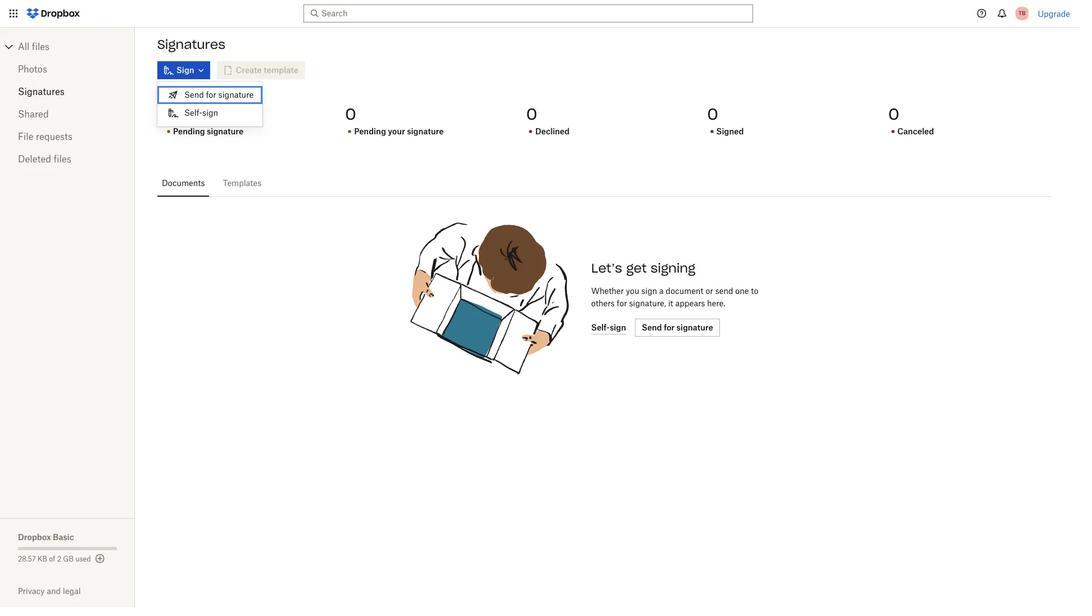 Task type: vqa. For each thing, say whether or not it's contained in the screenshot.
Let's get signing
yes



Task type: locate. For each thing, give the bounding box(es) containing it.
documents tab
[[157, 170, 210, 197]]

signature
[[219, 90, 254, 100], [207, 127, 244, 136], [407, 127, 444, 136]]

photos link
[[18, 58, 117, 80]]

signature for pending your signature
[[407, 127, 444, 136]]

basic
[[53, 533, 74, 542]]

signature inside menu item
[[219, 90, 254, 100]]

send for signature menu item
[[157, 86, 263, 104]]

legal
[[63, 587, 81, 596]]

1 vertical spatial for
[[617, 299, 628, 308]]

signatures up send
[[157, 37, 226, 52]]

sign left a
[[642, 286, 658, 296]]

let's
[[592, 260, 623, 276]]

gb
[[63, 555, 74, 564]]

28.57
[[18, 555, 36, 564]]

0 horizontal spatial pending
[[173, 127, 205, 136]]

deleted files
[[18, 154, 71, 165]]

signatures up "shared"
[[18, 86, 65, 97]]

for inside menu item
[[206, 90, 216, 100]]

a
[[660, 286, 664, 296]]

pending
[[173, 127, 205, 136], [354, 127, 386, 136]]

0 horizontal spatial sign
[[202, 108, 218, 118]]

sign
[[202, 108, 218, 118], [642, 286, 658, 296]]

0 horizontal spatial files
[[32, 41, 50, 52]]

others
[[592, 299, 615, 308]]

pending for pending your signature
[[354, 127, 386, 136]]

deleted files link
[[18, 148, 117, 170]]

privacy and legal link
[[18, 587, 135, 596]]

get more space image
[[93, 552, 107, 566]]

you
[[626, 286, 640, 296]]

2 0 from the left
[[345, 104, 356, 124]]

pending left your
[[354, 127, 386, 136]]

1 0 from the left
[[164, 104, 175, 124]]

1 horizontal spatial files
[[54, 154, 71, 165]]

file requests link
[[18, 125, 117, 148]]

signing
[[651, 260, 696, 276]]

for
[[206, 90, 216, 100], [617, 299, 628, 308]]

0 vertical spatial files
[[32, 41, 50, 52]]

signature right your
[[407, 127, 444, 136]]

0 horizontal spatial for
[[206, 90, 216, 100]]

signature down the self-sign menu item
[[207, 127, 244, 136]]

2 pending from the left
[[354, 127, 386, 136]]

for down you
[[617, 299, 628, 308]]

files
[[32, 41, 50, 52], [54, 154, 71, 165]]

self-sign menu item
[[157, 104, 263, 122]]

signed
[[717, 127, 744, 136]]

dropbox logo - go to the homepage image
[[22, 4, 84, 22]]

global header element
[[0, 0, 1080, 28]]

0 up the canceled
[[889, 104, 900, 124]]

photos
[[18, 64, 47, 75]]

send
[[184, 90, 204, 100]]

whether you sign a document or send one to others for signature, it appears here.
[[592, 286, 759, 308]]

shared link
[[18, 103, 117, 125]]

1 horizontal spatial sign
[[642, 286, 658, 296]]

1 horizontal spatial pending
[[354, 127, 386, 136]]

1 horizontal spatial for
[[617, 299, 628, 308]]

whether
[[592, 286, 624, 296]]

shared
[[18, 109, 49, 120]]

tab list
[[157, 170, 1053, 197]]

1 vertical spatial sign
[[642, 286, 658, 296]]

sign down send for signature menu item
[[202, 108, 218, 118]]

declined
[[536, 127, 570, 136]]

0 vertical spatial for
[[206, 90, 216, 100]]

0 vertical spatial sign
[[202, 108, 218, 118]]

your
[[388, 127, 405, 136]]

for right send
[[206, 90, 216, 100]]

signatures
[[157, 37, 226, 52], [18, 86, 65, 97]]

0
[[164, 104, 175, 124], [345, 104, 356, 124], [527, 104, 538, 124], [708, 104, 719, 124], [889, 104, 900, 124]]

or
[[706, 286, 714, 296]]

files for deleted files
[[54, 154, 71, 165]]

4 0 from the left
[[708, 104, 719, 124]]

0 up the declined
[[527, 104, 538, 124]]

templates tab
[[219, 170, 266, 197]]

files right all
[[32, 41, 50, 52]]

0 left the self-
[[164, 104, 175, 124]]

used
[[75, 555, 91, 564]]

5 0 from the left
[[889, 104, 900, 124]]

and
[[47, 587, 61, 596]]

sign inside whether you sign a document or send one to others for signature, it appears here.
[[642, 286, 658, 296]]

28.57 kb of 2 gb used
[[18, 555, 91, 564]]

1 pending from the left
[[173, 127, 205, 136]]

1 vertical spatial files
[[54, 154, 71, 165]]

canceled
[[898, 127, 935, 136]]

3 0 from the left
[[527, 104, 538, 124]]

files down file requests link on the left of page
[[54, 154, 71, 165]]

file
[[18, 131, 33, 142]]

pending down the self-
[[173, 127, 205, 136]]

all
[[18, 41, 29, 52]]

0 up pending your signature
[[345, 104, 356, 124]]

one
[[736, 286, 749, 296]]

0 for declined
[[527, 104, 538, 124]]

0 vertical spatial signatures
[[157, 37, 226, 52]]

0 up signed on the right of page
[[708, 104, 719, 124]]

self-sign
[[184, 108, 218, 118]]

dropbox
[[18, 533, 51, 542]]

kb
[[38, 555, 47, 564]]

signature up the self-sign menu item
[[219, 90, 254, 100]]

0 horizontal spatial signatures
[[18, 86, 65, 97]]



Task type: describe. For each thing, give the bounding box(es) containing it.
0 for canceled
[[889, 104, 900, 124]]

self-
[[184, 108, 202, 118]]

here.
[[708, 299, 726, 308]]

upgrade link
[[1039, 9, 1071, 18]]

files for all files
[[32, 41, 50, 52]]

all files link
[[18, 38, 135, 56]]

tab list containing documents
[[157, 170, 1053, 197]]

all files
[[18, 41, 50, 52]]

0 for signed
[[708, 104, 719, 124]]

privacy and legal
[[18, 587, 81, 596]]

upgrade
[[1039, 9, 1071, 18]]

0 for pending your signature
[[345, 104, 356, 124]]

deleted
[[18, 154, 51, 165]]

signature,
[[630, 299, 667, 308]]

1 vertical spatial signatures
[[18, 86, 65, 97]]

requests
[[36, 131, 73, 142]]

documents
[[162, 178, 205, 188]]

pending signature
[[173, 127, 244, 136]]

document
[[666, 286, 704, 296]]

appears
[[676, 299, 706, 308]]

send
[[716, 286, 734, 296]]

send for signature
[[184, 90, 254, 100]]

of
[[49, 555, 55, 564]]

for inside whether you sign a document or send one to others for signature, it appears here.
[[617, 299, 628, 308]]

file requests
[[18, 131, 73, 142]]

get
[[627, 260, 647, 276]]

it
[[669, 299, 674, 308]]

pending your signature
[[354, 127, 444, 136]]

signatures link
[[18, 80, 117, 103]]

privacy
[[18, 587, 45, 596]]

0 for pending signature
[[164, 104, 175, 124]]

sign inside menu item
[[202, 108, 218, 118]]

let's get signing
[[592, 260, 696, 276]]

signature for send for signature
[[219, 90, 254, 100]]

dropbox basic
[[18, 533, 74, 542]]

1 horizontal spatial signatures
[[157, 37, 226, 52]]

templates
[[223, 178, 262, 188]]

2
[[57, 555, 61, 564]]

to
[[752, 286, 759, 296]]

pending for pending signature
[[173, 127, 205, 136]]



